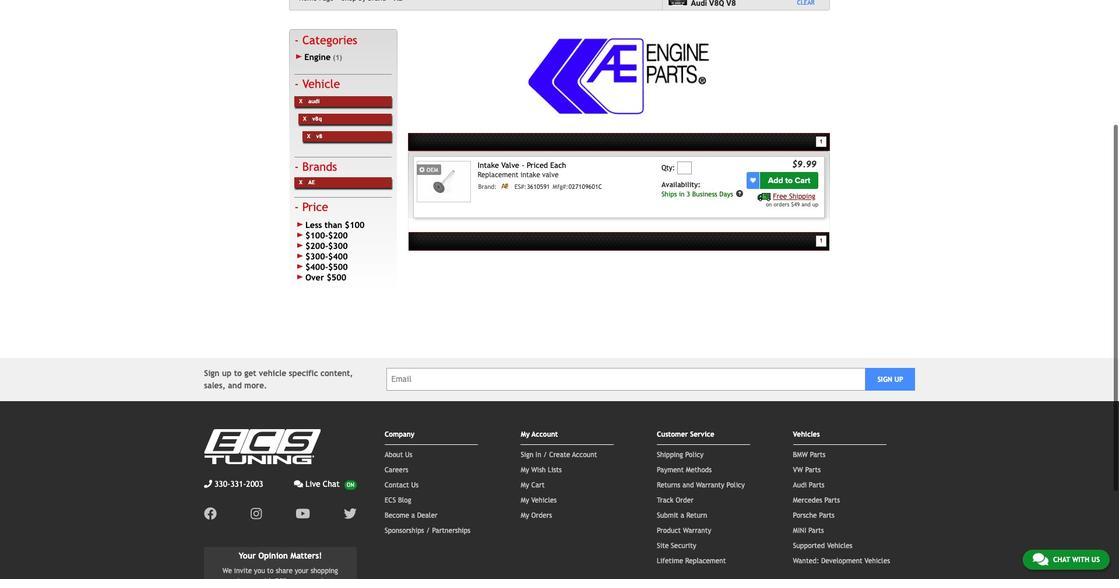 Task type: vqa. For each thing, say whether or not it's contained in the screenshot.
THE CHAT WITH US Link
yes



Task type: locate. For each thing, give the bounding box(es) containing it.
cart down wish
[[532, 481, 545, 489]]

free shipping image
[[758, 193, 771, 201]]

0 vertical spatial us
[[405, 451, 413, 459]]

0 vertical spatial and
[[802, 201, 811, 208]]

my left the orders
[[521, 511, 529, 519]]

create
[[549, 451, 570, 459]]

instagram logo image
[[251, 507, 262, 520]]

up inside sign up button
[[895, 375, 904, 384]]

1 vertical spatial policy
[[727, 481, 745, 489]]

mfg#:
[[553, 183, 569, 190]]

es#: 3610591 mfg#: 027109601c
[[515, 183, 602, 190]]

vehicles up the orders
[[532, 496, 557, 504]]

replacement
[[478, 171, 519, 179], [686, 557, 726, 565]]

bmw parts link
[[793, 451, 826, 459]]

2 vertical spatial and
[[683, 481, 694, 489]]

vehicles up wanted: development vehicles
[[827, 542, 853, 550]]

0 horizontal spatial chat
[[323, 479, 340, 489]]

to inside "sign up to get vehicle specific content, sales, and more."
[[234, 368, 242, 378]]

/ right in
[[544, 451, 547, 459]]

2 1 from the top
[[820, 238, 823, 244]]

1 vertical spatial with
[[259, 577, 273, 579]]

add to cart button
[[760, 172, 819, 189]]

0 horizontal spatial comments image
[[294, 480, 303, 488]]

a for submit
[[681, 511, 685, 519]]

x v8q
[[303, 116, 322, 122]]

my orders
[[521, 511, 552, 519]]

0 horizontal spatial policy
[[686, 451, 704, 459]]

payment
[[657, 466, 684, 474]]

0 horizontal spatial with
[[259, 577, 273, 579]]

to
[[786, 175, 793, 185], [234, 368, 242, 378], [267, 567, 274, 575]]

warranty down return in the right of the page
[[683, 526, 712, 535]]

1 vertical spatial chat
[[1054, 556, 1071, 564]]

$300
[[328, 241, 348, 251]]

vehicles right development
[[865, 557, 891, 565]]

ecs
[[385, 496, 396, 504], [275, 577, 286, 579]]

parts for mercedes parts
[[825, 496, 840, 504]]

brand:
[[478, 183, 497, 190]]

parts up the porsche parts link
[[825, 496, 840, 504]]

1 a from the left
[[412, 511, 415, 519]]

porsche parts link
[[793, 511, 835, 519]]

2 my from the top
[[521, 466, 529, 474]]

intake
[[521, 171, 540, 179]]

porsche parts
[[793, 511, 835, 519]]

2 horizontal spatial to
[[786, 175, 793, 185]]

my up my vehicles at the bottom left
[[521, 481, 529, 489]]

0 vertical spatial comments image
[[294, 480, 303, 488]]

1 horizontal spatial sign
[[521, 451, 534, 459]]

1 vertical spatial 1
[[820, 238, 823, 244]]

x left v8
[[307, 133, 310, 139]]

returns
[[657, 481, 681, 489]]

comments image
[[294, 480, 303, 488], [1033, 552, 1049, 566]]

1 vertical spatial shipping
[[657, 451, 684, 459]]

us
[[405, 451, 413, 459], [411, 481, 419, 489], [1092, 556, 1100, 564]]

with
[[1073, 556, 1090, 564], [259, 577, 273, 579]]

customer service
[[657, 430, 715, 438]]

2 horizontal spatial up
[[895, 375, 904, 384]]

3 my from the top
[[521, 481, 529, 489]]

es#3610591 - 027109601c - intake valve - priced each  - replacement intake valve - ae - audi volkswagen image
[[417, 161, 471, 202]]

share
[[276, 567, 293, 575]]

my left wish
[[521, 466, 529, 474]]

x inside brands x ae
[[299, 179, 303, 185]]

intake valve - priced each link
[[478, 161, 567, 170]]

0 horizontal spatial to
[[234, 368, 242, 378]]

shipping inside free shipping on orders $49 and up
[[790, 192, 816, 201]]

my for my orders
[[521, 511, 529, 519]]

sign in / create account link
[[521, 451, 597, 459]]

and right $49
[[802, 201, 811, 208]]

1 link up $9.99
[[816, 136, 827, 147]]

1 horizontal spatial replacement
[[686, 557, 726, 565]]

cart down $9.99
[[795, 175, 811, 185]]

1 vertical spatial and
[[228, 381, 242, 390]]

contact us
[[385, 481, 419, 489]]

vehicles up bmw parts link
[[793, 430, 820, 438]]

1 vertical spatial cart
[[532, 481, 545, 489]]

1 horizontal spatial a
[[681, 511, 685, 519]]

1 horizontal spatial chat
[[1054, 556, 1071, 564]]

opinion
[[258, 551, 288, 560]]

1 horizontal spatial with
[[1073, 556, 1090, 564]]

my account
[[521, 430, 558, 438]]

chat with us
[[1054, 556, 1100, 564]]

and up order
[[683, 481, 694, 489]]

to right you
[[267, 567, 274, 575]]

payment methods
[[657, 466, 712, 474]]

and right sales,
[[228, 381, 242, 390]]

your
[[239, 551, 256, 560]]

0 horizontal spatial account
[[532, 430, 558, 438]]

1 vertical spatial replacement
[[686, 557, 726, 565]]

0 vertical spatial 1
[[820, 138, 823, 144]]

parts down 'mercedes parts'
[[819, 511, 835, 519]]

parts right 'bmw'
[[810, 451, 826, 459]]

question sign image
[[736, 189, 744, 198]]

comments image inside chat with us link
[[1033, 552, 1049, 566]]

about
[[385, 451, 403, 459]]

0 vertical spatial to
[[786, 175, 793, 185]]

sign up
[[878, 375, 904, 384]]

1 1 link from the top
[[816, 136, 827, 147]]

comments image inside live chat link
[[294, 480, 303, 488]]

to right add
[[786, 175, 793, 185]]

0 vertical spatial chat
[[323, 479, 340, 489]]

free
[[773, 192, 787, 201]]

1 vertical spatial /
[[426, 526, 430, 535]]

site security
[[657, 542, 697, 550]]

sign up to get vehicle specific content, sales, and more.
[[204, 368, 353, 390]]

shipping up the payment
[[657, 451, 684, 459]]

us for about us
[[405, 451, 413, 459]]

0 horizontal spatial and
[[228, 381, 242, 390]]

track order
[[657, 496, 694, 504]]

parts down porsche parts
[[809, 526, 824, 535]]

up inside free shipping on orders $49 and up
[[813, 201, 819, 208]]

my for my account
[[521, 430, 530, 438]]

parts right vw
[[806, 466, 821, 474]]

0 vertical spatial account
[[532, 430, 558, 438]]

0 vertical spatial shipping
[[790, 192, 816, 201]]

warranty
[[696, 481, 725, 489], [683, 526, 712, 535]]

engine
[[305, 52, 331, 62]]

parts up mercedes parts link
[[809, 481, 825, 489]]

dealer
[[417, 511, 438, 519]]

on
[[766, 201, 772, 208]]

account up in
[[532, 430, 558, 438]]

become a dealer
[[385, 511, 438, 519]]

2 horizontal spatial sign
[[878, 375, 893, 384]]

1 vertical spatial 1 link
[[816, 236, 827, 247]]

1 link down free shipping on orders $49 and up
[[816, 236, 827, 247]]

/ down dealer
[[426, 526, 430, 535]]

mini parts link
[[793, 526, 824, 535]]

wanted:
[[793, 557, 820, 565]]

0 horizontal spatial ecs
[[275, 577, 286, 579]]

1 vertical spatial us
[[411, 481, 419, 489]]

sign inside "sign up to get vehicle specific content, sales, and more."
[[204, 368, 220, 378]]

less
[[306, 220, 322, 230]]

my for my cart
[[521, 481, 529, 489]]

2 horizontal spatial and
[[802, 201, 811, 208]]

x left v8q
[[303, 116, 307, 122]]

ecs down share
[[275, 577, 286, 579]]

0 horizontal spatial replacement
[[478, 171, 519, 179]]

audi
[[793, 481, 807, 489]]

vehicles
[[793, 430, 820, 438], [532, 496, 557, 504], [827, 542, 853, 550], [865, 557, 891, 565]]

3
[[687, 190, 691, 198]]

a left return in the right of the page
[[681, 511, 685, 519]]

replacement down intake
[[478, 171, 519, 179]]

free shipping on orders $49 and up
[[766, 192, 819, 208]]

0 vertical spatial 1 link
[[816, 136, 827, 147]]

availability:
[[662, 181, 701, 189]]

0 vertical spatial $500
[[328, 262, 348, 272]]

2 a from the left
[[681, 511, 685, 519]]

1 horizontal spatial to
[[267, 567, 274, 575]]

x for x v8q
[[303, 116, 307, 122]]

$9.99
[[792, 159, 817, 169]]

you
[[254, 567, 265, 575]]

5 my from the top
[[521, 511, 529, 519]]

x left the audi
[[299, 98, 303, 104]]

None text field
[[677, 162, 692, 175]]

categories
[[302, 33, 358, 47]]

0 vertical spatial with
[[1073, 556, 1090, 564]]

2 vertical spatial to
[[267, 567, 274, 575]]

2003
[[246, 479, 263, 489]]

up inside "sign up to get vehicle specific content, sales, and more."
[[222, 368, 232, 378]]

1 link
[[816, 136, 827, 147], [816, 236, 827, 247]]

account right create
[[572, 451, 597, 459]]

and
[[802, 201, 811, 208], [228, 381, 242, 390], [683, 481, 694, 489]]

my cart
[[521, 481, 545, 489]]

$400-$500 link
[[295, 262, 392, 272]]

supported
[[793, 542, 825, 550]]

up for sign up
[[895, 375, 904, 384]]

comments image left chat with us
[[1033, 552, 1049, 566]]

invite
[[234, 567, 252, 575]]

comments image left the 'live'
[[294, 480, 303, 488]]

$300-
[[306, 251, 328, 261]]

replacement down security
[[686, 557, 726, 565]]

get
[[244, 368, 256, 378]]

1 horizontal spatial ecs
[[385, 496, 396, 504]]

1 horizontal spatial policy
[[727, 481, 745, 489]]

0 horizontal spatial cart
[[532, 481, 545, 489]]

replacement inside intake valve - priced each replacement intake valve
[[478, 171, 519, 179]]

comments image for live
[[294, 480, 303, 488]]

ecs blog
[[385, 496, 412, 504]]

warranty down "methods"
[[696, 481, 725, 489]]

1 horizontal spatial account
[[572, 451, 597, 459]]

ecs tuning image
[[204, 429, 321, 464]]

returns and warranty policy
[[657, 481, 745, 489]]

lifetime replacement link
[[657, 557, 726, 565]]

price
[[302, 200, 328, 213]]

my down my cart
[[521, 496, 529, 504]]

1 vertical spatial comments image
[[1033, 552, 1049, 566]]

1 horizontal spatial up
[[813, 201, 819, 208]]

security
[[671, 542, 697, 550]]

1 vertical spatial ecs
[[275, 577, 286, 579]]

parts for audi parts
[[809, 481, 825, 489]]

my up 'my wish lists' link
[[521, 430, 530, 438]]

shipping policy link
[[657, 451, 704, 459]]

4 my from the top
[[521, 496, 529, 504]]

shipping up $49
[[790, 192, 816, 201]]

sign inside sign up button
[[878, 375, 893, 384]]

blog
[[398, 496, 412, 504]]

0 horizontal spatial sign
[[204, 368, 220, 378]]

0 horizontal spatial a
[[412, 511, 415, 519]]

0 vertical spatial cart
[[795, 175, 811, 185]]

1 vertical spatial to
[[234, 368, 242, 378]]

ecs left blog
[[385, 496, 396, 504]]

x
[[299, 98, 303, 104], [303, 116, 307, 122], [307, 133, 310, 139], [299, 179, 303, 185]]

0 horizontal spatial up
[[222, 368, 232, 378]]

a left dealer
[[412, 511, 415, 519]]

to left get
[[234, 368, 242, 378]]

1 horizontal spatial comments image
[[1033, 552, 1049, 566]]

up
[[813, 201, 819, 208], [222, 368, 232, 378], [895, 375, 904, 384]]

more.
[[244, 381, 267, 390]]

2 vertical spatial us
[[1092, 556, 1100, 564]]

business
[[693, 190, 718, 198]]

1 vertical spatial warranty
[[683, 526, 712, 535]]

facebook logo image
[[204, 507, 217, 520]]

1 vertical spatial account
[[572, 451, 597, 459]]

mercedes parts
[[793, 496, 840, 504]]

audi
[[309, 98, 320, 104]]

sign for sign up
[[878, 375, 893, 384]]

1 horizontal spatial shipping
[[790, 192, 816, 201]]

up for sign up to get vehicle specific content, sales, and more.
[[222, 368, 232, 378]]

x left the ae
[[299, 179, 303, 185]]

my orders link
[[521, 511, 552, 519]]

and inside free shipping on orders $49 and up
[[802, 201, 811, 208]]

2 1 link from the top
[[816, 236, 827, 247]]

sign up button
[[866, 368, 916, 391]]

your
[[295, 567, 309, 575]]

policy
[[686, 451, 704, 459], [727, 481, 745, 489]]

0 vertical spatial policy
[[686, 451, 704, 459]]

1 horizontal spatial cart
[[795, 175, 811, 185]]

0 vertical spatial replacement
[[478, 171, 519, 179]]

1 horizontal spatial /
[[544, 451, 547, 459]]

1 my from the top
[[521, 430, 530, 438]]



Task type: describe. For each thing, give the bounding box(es) containing it.
partnerships
[[432, 526, 471, 535]]

valve
[[502, 161, 520, 170]]

mini parts
[[793, 526, 824, 535]]

(1)
[[333, 54, 342, 62]]

parts for porsche parts
[[819, 511, 835, 519]]

parts for vw parts
[[806, 466, 821, 474]]

v8
[[316, 133, 323, 139]]

product warranty
[[657, 526, 712, 535]]

$200-
[[306, 241, 328, 251]]

to inside we invite you to share your shopping experiences with ecs so we can bette
[[267, 567, 274, 575]]

content,
[[321, 368, 353, 378]]

days
[[720, 190, 734, 198]]

contact us link
[[385, 481, 419, 489]]

my for my vehicles
[[521, 496, 529, 504]]

product
[[657, 526, 681, 535]]

audi parts link
[[793, 481, 825, 489]]

less than $100 link
[[295, 220, 392, 230]]

porsche
[[793, 511, 817, 519]]

we invite you to share your shopping experiences with ecs so we can bette
[[220, 567, 341, 579]]

youtube logo image
[[296, 507, 310, 520]]

mercedes
[[793, 496, 823, 504]]

330-
[[215, 479, 230, 489]]

sponsorships
[[385, 526, 424, 535]]

about us link
[[385, 451, 413, 459]]

add
[[768, 175, 784, 185]]

Email email field
[[386, 368, 866, 391]]

methods
[[686, 466, 712, 474]]

bmw
[[793, 451, 808, 459]]

chat with us link
[[1023, 550, 1110, 570]]

live chat link
[[294, 478, 357, 490]]

so
[[289, 577, 295, 579]]

cart inside button
[[795, 175, 811, 185]]

matters!
[[291, 551, 322, 560]]

site
[[657, 542, 669, 550]]

x audi
[[299, 98, 320, 104]]

service
[[690, 430, 715, 438]]

track
[[657, 496, 674, 504]]

development
[[822, 557, 863, 565]]

twitter logo image
[[344, 507, 357, 520]]

$200-$300 link
[[295, 241, 392, 251]]

phone image
[[204, 480, 212, 488]]

ecs blog link
[[385, 496, 412, 504]]

your opinion matters!
[[239, 551, 322, 560]]

than
[[325, 220, 342, 230]]

intake
[[478, 161, 499, 170]]

lifetime replacement
[[657, 557, 726, 565]]

x for x audi
[[299, 98, 303, 104]]

customer
[[657, 430, 688, 438]]

become
[[385, 511, 409, 519]]

orders
[[774, 201, 790, 208]]

sign for sign up to get vehicle specific content, sales, and more.
[[204, 368, 220, 378]]

with inside we invite you to share your shopping experiences with ecs so we can bette
[[259, 577, 273, 579]]

parts for bmw parts
[[810, 451, 826, 459]]

chat inside chat with us link
[[1054, 556, 1071, 564]]

330-331-2003
[[215, 479, 263, 489]]

0 vertical spatial warranty
[[696, 481, 725, 489]]

sponsorships / partnerships
[[385, 526, 471, 535]]

live chat
[[306, 479, 340, 489]]

chat inside live chat link
[[323, 479, 340, 489]]

shipping policy
[[657, 451, 704, 459]]

add to wish list image
[[751, 178, 756, 183]]

brands x ae
[[299, 160, 337, 185]]

to inside button
[[786, 175, 793, 185]]

my for my wish lists
[[521, 466, 529, 474]]

company
[[385, 430, 415, 438]]

1 horizontal spatial and
[[683, 481, 694, 489]]

categories engine (1)
[[302, 33, 358, 62]]

vw parts link
[[793, 466, 821, 474]]

add to cart
[[768, 175, 811, 185]]

and inside "sign up to get vehicle specific content, sales, and more."
[[228, 381, 242, 390]]

supported vehicles link
[[793, 542, 853, 550]]

x for x v8
[[307, 133, 310, 139]]

in
[[679, 190, 685, 198]]

-
[[522, 161, 525, 170]]

parts for mini parts
[[809, 526, 824, 535]]

sign for sign in / create account
[[521, 451, 534, 459]]

1 vertical spatial $500
[[327, 272, 346, 282]]

ae - corporate logo image
[[499, 183, 512, 189]]

wanted: development vehicles
[[793, 557, 891, 565]]

brands
[[302, 160, 337, 173]]

a for become
[[412, 511, 415, 519]]

$100-$200 link
[[295, 230, 392, 241]]

my vehicles
[[521, 496, 557, 504]]

returns and warranty policy link
[[657, 481, 745, 489]]

$400
[[328, 251, 348, 261]]

orders
[[532, 511, 552, 519]]

0 vertical spatial ecs
[[385, 496, 396, 504]]

over $500 link
[[295, 272, 392, 283]]

site security link
[[657, 542, 697, 550]]

$300-$400 link
[[295, 251, 392, 262]]

0 horizontal spatial /
[[426, 526, 430, 535]]

shopping
[[311, 567, 338, 575]]

us for contact us
[[411, 481, 419, 489]]

comments image for chat
[[1033, 552, 1049, 566]]

bmw parts
[[793, 451, 826, 459]]

$400-
[[306, 262, 328, 272]]

my cart link
[[521, 481, 545, 489]]

$100
[[345, 220, 365, 230]]

ae
[[309, 179, 315, 185]]

x v8
[[307, 133, 323, 139]]

submit a return link
[[657, 511, 708, 519]]

1 1 from the top
[[820, 138, 823, 144]]

we
[[297, 577, 306, 579]]

ships
[[662, 190, 677, 198]]

each
[[551, 161, 567, 170]]

ecs inside we invite you to share your shopping experiences with ecs so we can bette
[[275, 577, 286, 579]]

us inside chat with us link
[[1092, 556, 1100, 564]]

0 horizontal spatial shipping
[[657, 451, 684, 459]]

we
[[223, 567, 232, 575]]

careers link
[[385, 466, 409, 474]]

can
[[308, 577, 319, 579]]

submit a return
[[657, 511, 708, 519]]

v8q
[[312, 116, 322, 122]]

less than $100 $100-$200 $200-$300 $300-$400 $400-$500 over $500
[[306, 220, 365, 282]]

0 vertical spatial /
[[544, 451, 547, 459]]

mercedes parts link
[[793, 496, 840, 504]]



